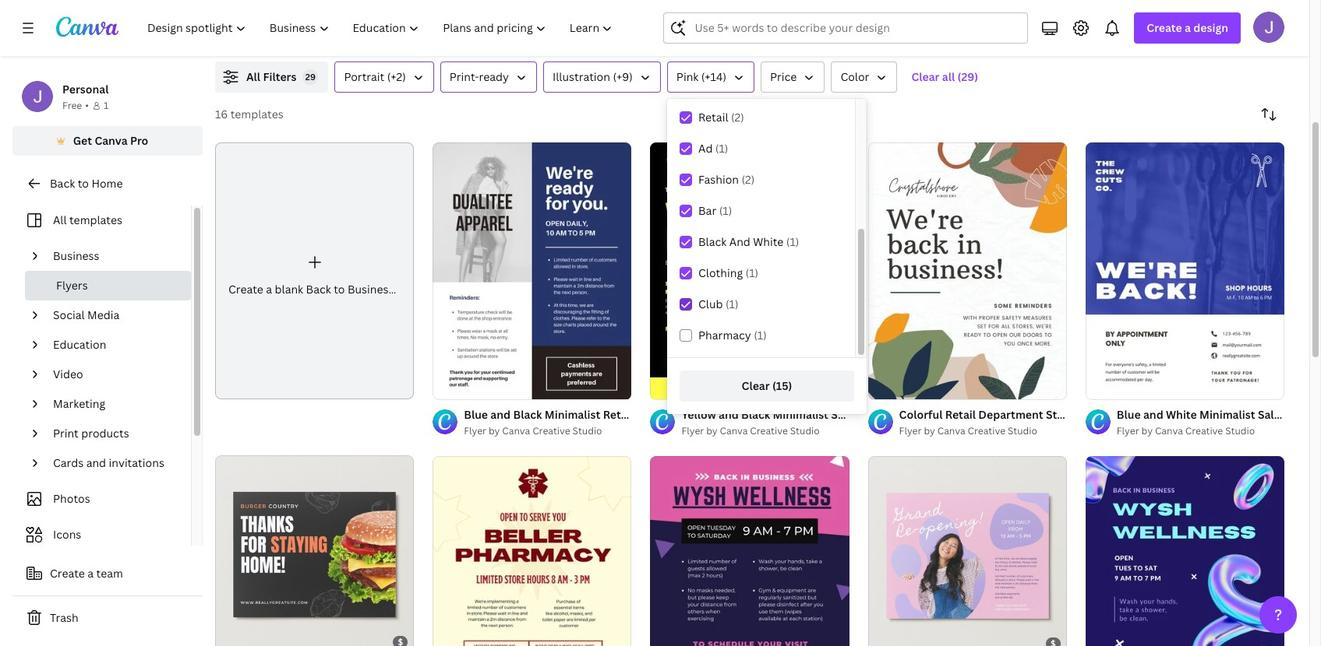 Task type: describe. For each thing, give the bounding box(es) containing it.
print
[[53, 426, 79, 441]]

store
[[1046, 408, 1075, 423]]

pharmacy (1)
[[698, 328, 767, 343]]

flyer inside colorful retail department store back to business flyers flyer by canva creative studio
[[899, 425, 922, 438]]

flyer for yellow and black minimalist salon flyers flyer by canva creative studio
[[682, 425, 704, 438]]

price
[[770, 69, 797, 84]]

create a design
[[1147, 20, 1228, 35]]

illustration
[[553, 69, 610, 84]]

and for cards
[[86, 456, 106, 471]]

video link
[[47, 360, 182, 390]]

all templates
[[53, 213, 122, 228]]

salon
[[831, 408, 861, 423]]

free
[[62, 99, 82, 112]]

black and white (1)
[[698, 235, 799, 249]]

flyers inside yellow and black minimalist salon flyers flyer by canva creative studio
[[864, 408, 896, 423]]

create a design button
[[1134, 12, 1241, 44]]

pink and purple gym back to business flyers image
[[650, 457, 849, 647]]

a for design
[[1185, 20, 1191, 35]]

0 vertical spatial business
[[53, 249, 99, 263]]

(2) for retail (2)
[[731, 110, 744, 125]]

print-ready
[[450, 69, 509, 84]]

clear all (29)
[[911, 69, 978, 84]]

1 horizontal spatial to
[[334, 282, 345, 297]]

icons
[[53, 528, 81, 542]]

clear for clear all (29)
[[911, 69, 940, 84]]

29
[[305, 71, 316, 83]]

free •
[[62, 99, 89, 112]]

pink (+14)
[[676, 69, 727, 84]]

color button
[[831, 62, 897, 93]]

(15)
[[772, 379, 792, 394]]

salons
[[1258, 408, 1293, 423]]

cards
[[53, 456, 84, 471]]

ready
[[479, 69, 509, 84]]

marketing link
[[47, 390, 182, 419]]

yellow
[[682, 408, 716, 423]]

studio inside yellow and black minimalist salon flyers flyer by canva creative studio
[[790, 425, 820, 438]]

invitations
[[109, 456, 164, 471]]

club
[[698, 297, 723, 312]]

minimalist for black
[[773, 408, 829, 423]]

creative inside blue and white minimalist salons back flyer by canva creative studio
[[1185, 425, 1223, 438]]

(1) for ad (1)
[[715, 141, 728, 156]]

team
[[96, 567, 123, 581]]

maroon and yellow vintage pharmacy back to business flyers image
[[433, 457, 632, 647]]

price button
[[761, 62, 825, 93]]

create a team
[[50, 567, 123, 581]]

templates for all templates
[[69, 213, 122, 228]]

illustration (+9) button
[[543, 62, 661, 93]]

(1) for pharmacy (1)
[[754, 328, 767, 343]]

all
[[942, 69, 955, 84]]

flyer by canva creative studio link for blue
[[1117, 424, 1285, 440]]

education
[[53, 337, 106, 352]]

and for yellow
[[719, 408, 739, 423]]

back inside colorful retail department store back to business flyers flyer by canva creative studio
[[1077, 408, 1103, 423]]

black and white generic delivery back to business landscape flyer image
[[215, 456, 414, 647]]

a for blank
[[266, 282, 272, 297]]

(+14)
[[701, 69, 727, 84]]

flyers inside colorful retail department store back to business flyers flyer by canva creative studio
[[1169, 408, 1201, 423]]

1 of 2 link
[[868, 143, 1067, 400]]

29 filter options selected element
[[303, 69, 318, 85]]

back to business flyers templates image
[[952, 0, 1285, 43]]

(29)
[[958, 69, 978, 84]]

clothing (1)
[[698, 266, 758, 281]]

home
[[91, 176, 123, 191]]

1 flyer by canva creative studio link from the left
[[464, 424, 632, 440]]

education link
[[47, 330, 182, 360]]

colorful retail department store back to business flyers flyer by canva creative studio
[[899, 408, 1201, 438]]

•
[[85, 99, 89, 112]]

clear (15)
[[742, 379, 792, 394]]

by inside yellow and black minimalist salon flyers flyer by canva creative studio
[[706, 425, 718, 438]]

print products
[[53, 426, 129, 441]]

blue and white minimalist salons back to business flyers image
[[1086, 143, 1285, 400]]

(1) for bar (1)
[[719, 203, 732, 218]]

creative inside colorful retail department store back to business flyers flyer by canva creative studio
[[968, 425, 1006, 438]]

create for create a team
[[50, 567, 85, 581]]

trash
[[50, 611, 78, 626]]

1 for 1
[[104, 99, 109, 112]]

clear (15) button
[[680, 371, 854, 402]]

design
[[1194, 20, 1228, 35]]

pink (+14) button
[[667, 62, 755, 93]]

yellow and black minimalist salon flyers flyer by canva creative studio
[[682, 408, 896, 438]]

colorful retail department store back to business flyers link
[[899, 407, 1201, 424]]

create a blank back to business flyer
[[228, 282, 423, 297]]

(+9)
[[613, 69, 633, 84]]

social media
[[53, 308, 119, 323]]

trash link
[[12, 603, 203, 634]]

1 for 1 of 2
[[879, 381, 883, 393]]

back right blank
[[306, 282, 331, 297]]

fashion (2)
[[698, 172, 755, 187]]

portrait (+2) button
[[335, 62, 434, 93]]

0 vertical spatial to
[[78, 176, 89, 191]]

department
[[978, 408, 1043, 423]]

1 by from the left
[[489, 425, 500, 438]]

clear for clear (15)
[[742, 379, 770, 394]]

(1) for club (1)
[[726, 297, 738, 312]]

create a blank back to business flyer link
[[215, 143, 423, 400]]

color
[[841, 69, 869, 84]]

Search search field
[[695, 13, 1018, 43]]

16
[[215, 107, 228, 122]]

pharmacy
[[698, 328, 751, 343]]

create a team button
[[12, 559, 203, 590]]

fashion
[[698, 172, 739, 187]]

2
[[896, 381, 901, 393]]



Task type: vqa. For each thing, say whether or not it's contained in the screenshot.
Featured
no



Task type: locate. For each thing, give the bounding box(es) containing it.
social
[[53, 308, 85, 323]]

canva inside blue and white minimalist salons back flyer by canva creative studio
[[1155, 425, 1183, 438]]

1 horizontal spatial create
[[228, 282, 263, 297]]

1 minimalist from the left
[[773, 408, 829, 423]]

back
[[50, 176, 75, 191], [306, 282, 331, 297], [1077, 408, 1103, 423], [1296, 408, 1321, 423]]

to left home
[[78, 176, 89, 191]]

media
[[87, 308, 119, 323]]

1 horizontal spatial business
[[348, 282, 394, 297]]

create for create a design
[[1147, 20, 1182, 35]]

0 horizontal spatial all
[[53, 213, 67, 228]]

retail (2)
[[698, 110, 744, 125]]

creative
[[532, 425, 570, 438], [750, 425, 788, 438], [968, 425, 1006, 438], [1185, 425, 1223, 438]]

0 vertical spatial clear
[[911, 69, 940, 84]]

retail right colorful
[[945, 408, 976, 423]]

3 by from the left
[[924, 425, 935, 438]]

and for blue
[[1143, 408, 1163, 423]]

0 horizontal spatial templates
[[69, 213, 122, 228]]

1 vertical spatial retail
[[945, 408, 976, 423]]

portrait (+2)
[[344, 69, 406, 84]]

flyer inside yellow and black minimalist salon flyers flyer by canva creative studio
[[682, 425, 704, 438]]

1 right •
[[104, 99, 109, 112]]

clear inside button
[[742, 379, 770, 394]]

and inside yellow and black minimalist salon flyers flyer by canva creative studio
[[719, 408, 739, 423]]

1 horizontal spatial and
[[719, 408, 739, 423]]

ad (1)
[[698, 141, 728, 156]]

1 vertical spatial templates
[[69, 213, 122, 228]]

flyer by canva creative studio
[[464, 425, 602, 438]]

create a blank back to business flyer element
[[215, 143, 423, 400]]

0 horizontal spatial to
[[78, 176, 89, 191]]

ad
[[698, 141, 713, 156]]

a left team
[[88, 567, 94, 581]]

1 creative from the left
[[532, 425, 570, 438]]

(1) for clothing (1)
[[746, 266, 758, 281]]

yellow and black minimalist salon flyers image
[[650, 143, 849, 400]]

1 horizontal spatial all
[[246, 69, 260, 84]]

to inside colorful retail department store back to business flyers flyer by canva creative studio
[[1105, 408, 1117, 423]]

3 flyer by canva creative studio link from the left
[[899, 424, 1067, 440]]

1 horizontal spatial 1
[[879, 381, 883, 393]]

get
[[73, 133, 92, 148]]

2 horizontal spatial a
[[1185, 20, 1191, 35]]

(2) down pink (+14) button
[[731, 110, 744, 125]]

1 horizontal spatial a
[[266, 282, 272, 297]]

retail up "ad (1)"
[[698, 110, 728, 125]]

and right yellow
[[719, 408, 739, 423]]

by inside blue and white minimalist salons back flyer by canva creative studio
[[1142, 425, 1153, 438]]

(1) right ad
[[715, 141, 728, 156]]

white right and
[[753, 235, 784, 249]]

2 horizontal spatial to
[[1105, 408, 1117, 423]]

clear left (15) at the bottom of the page
[[742, 379, 770, 394]]

of
[[885, 381, 894, 393]]

minimalist down (15) at the bottom of the page
[[773, 408, 829, 423]]

0 horizontal spatial 1
[[104, 99, 109, 112]]

colorful retail department store back to business flyers image
[[868, 143, 1067, 400]]

(2)
[[731, 110, 744, 125], [742, 172, 755, 187]]

1 horizontal spatial retail
[[945, 408, 976, 423]]

0 vertical spatial 1
[[104, 99, 109, 112]]

bar (1)
[[698, 203, 732, 218]]

a
[[1185, 20, 1191, 35], [266, 282, 272, 297], [88, 567, 94, 581]]

a for team
[[88, 567, 94, 581]]

business inside colorful retail department store back to business flyers flyer by canva creative studio
[[1119, 408, 1166, 423]]

all down back to home
[[53, 213, 67, 228]]

clear left all
[[911, 69, 940, 84]]

0 vertical spatial white
[[753, 235, 784, 249]]

flyer for blue and white minimalist salons back flyer by canva creative studio
[[1117, 425, 1139, 438]]

16 templates
[[215, 107, 283, 122]]

4 flyer by canva creative studio link from the left
[[1117, 424, 1285, 440]]

1 vertical spatial black
[[741, 408, 770, 423]]

2 vertical spatial a
[[88, 567, 94, 581]]

flyers
[[56, 278, 88, 293], [864, 408, 896, 423], [1169, 408, 1201, 423]]

canva inside colorful retail department store back to business flyers flyer by canva creative studio
[[937, 425, 965, 438]]

all for all templates
[[53, 213, 67, 228]]

1 horizontal spatial minimalist
[[1200, 408, 1255, 423]]

photos
[[53, 492, 90, 507]]

templates down back to home
[[69, 213, 122, 228]]

clear inside button
[[911, 69, 940, 84]]

1 horizontal spatial white
[[1166, 408, 1197, 423]]

blank
[[275, 282, 303, 297]]

minimalist inside blue and white minimalist salons back flyer by canva creative studio
[[1200, 408, 1255, 423]]

0 horizontal spatial minimalist
[[773, 408, 829, 423]]

flyers up social
[[56, 278, 88, 293]]

0 horizontal spatial black
[[698, 235, 727, 249]]

1 vertical spatial to
[[334, 282, 345, 297]]

all templates link
[[22, 206, 182, 235]]

2 vertical spatial to
[[1105, 408, 1117, 423]]

back right salons
[[1296, 408, 1321, 423]]

white right the blue
[[1166, 408, 1197, 423]]

clear all (29) button
[[904, 62, 986, 93]]

yellow and black minimalist salon flyers link
[[682, 407, 896, 424]]

create down icons
[[50, 567, 85, 581]]

0 horizontal spatial a
[[88, 567, 94, 581]]

back up all templates on the left of page
[[50, 176, 75, 191]]

retail
[[698, 110, 728, 125], [945, 408, 976, 423]]

4 creative from the left
[[1185, 425, 1223, 438]]

(2) right fashion
[[742, 172, 755, 187]]

(1) right club
[[726, 297, 738, 312]]

to left the blue
[[1105, 408, 1117, 423]]

to right blank
[[334, 282, 345, 297]]

white
[[753, 235, 784, 249], [1166, 408, 1197, 423]]

(1)
[[715, 141, 728, 156], [719, 203, 732, 218], [786, 235, 799, 249], [746, 266, 758, 281], [726, 297, 738, 312], [754, 328, 767, 343]]

0 vertical spatial templates
[[230, 107, 283, 122]]

blue
[[1117, 408, 1141, 423]]

0 vertical spatial black
[[698, 235, 727, 249]]

1 studio from the left
[[573, 425, 602, 438]]

1 vertical spatial create
[[228, 282, 263, 297]]

studio
[[573, 425, 602, 438], [790, 425, 820, 438], [1008, 425, 1037, 438], [1225, 425, 1255, 438]]

2 horizontal spatial flyers
[[1169, 408, 1201, 423]]

create left design
[[1147, 20, 1182, 35]]

white for and
[[1166, 408, 1197, 423]]

create inside button
[[50, 567, 85, 581]]

cards and invitations link
[[47, 449, 182, 479]]

all left filters on the left top of the page
[[246, 69, 260, 84]]

create inside dropdown button
[[1147, 20, 1182, 35]]

0 horizontal spatial retail
[[698, 110, 728, 125]]

back to home
[[50, 176, 123, 191]]

2 minimalist from the left
[[1200, 408, 1255, 423]]

None search field
[[664, 12, 1028, 44]]

2 studio from the left
[[790, 425, 820, 438]]

flyer by canva creative studio link
[[464, 424, 632, 440], [682, 424, 849, 440], [899, 424, 1067, 440], [1117, 424, 1285, 440]]

clothing
[[698, 266, 743, 281]]

create
[[1147, 20, 1182, 35], [228, 282, 263, 297], [50, 567, 85, 581]]

video
[[53, 367, 83, 382]]

canva inside yellow and black minimalist salon flyers flyer by canva creative studio
[[720, 425, 748, 438]]

back inside blue and white minimalist salons back flyer by canva creative studio
[[1296, 408, 1321, 423]]

photos link
[[22, 485, 182, 514]]

flyer
[[397, 282, 423, 297], [464, 425, 486, 438], [682, 425, 704, 438], [899, 425, 922, 438], [1117, 425, 1139, 438]]

0 horizontal spatial business
[[53, 249, 99, 263]]

0 horizontal spatial create
[[50, 567, 85, 581]]

illustration (+9)
[[553, 69, 633, 84]]

0 vertical spatial create
[[1147, 20, 1182, 35]]

1 left "of"
[[879, 381, 883, 393]]

minimalist inside yellow and black minimalist salon flyers flyer by canva creative studio
[[773, 408, 829, 423]]

0 vertical spatial all
[[246, 69, 260, 84]]

0 horizontal spatial white
[[753, 235, 784, 249]]

and right cards
[[86, 456, 106, 471]]

club (1)
[[698, 297, 738, 312]]

4 studio from the left
[[1225, 425, 1255, 438]]

get canva pro button
[[12, 126, 203, 156]]

1 vertical spatial (2)
[[742, 172, 755, 187]]

products
[[81, 426, 129, 441]]

2 creative from the left
[[750, 425, 788, 438]]

flyers right the blue
[[1169, 408, 1201, 423]]

create for create a blank back to business flyer
[[228, 282, 263, 297]]

bar
[[698, 203, 716, 218]]

(1) right and
[[786, 235, 799, 249]]

all
[[246, 69, 260, 84], [53, 213, 67, 228]]

templates for 16 templates
[[230, 107, 283, 122]]

3 studio from the left
[[1008, 425, 1037, 438]]

1 horizontal spatial black
[[741, 408, 770, 423]]

back to home link
[[12, 168, 203, 200]]

0 horizontal spatial clear
[[742, 379, 770, 394]]

a inside button
[[88, 567, 94, 581]]

by inside colorful retail department store back to business flyers flyer by canva creative studio
[[924, 425, 935, 438]]

blue and black minimalist retail fashion back to business flyers image
[[433, 143, 632, 400]]

marketing
[[53, 397, 105, 412]]

3 creative from the left
[[968, 425, 1006, 438]]

black left and
[[698, 235, 727, 249]]

black down clear (15) button
[[741, 408, 770, 423]]

all for all filters
[[246, 69, 260, 84]]

back right the store
[[1077, 408, 1103, 423]]

create left blank
[[228, 282, 263, 297]]

(1) down black and white (1)
[[746, 266, 758, 281]]

(+2)
[[387, 69, 406, 84]]

canva inside button
[[95, 133, 128, 148]]

pro
[[130, 133, 148, 148]]

flyer by canva creative studio link for yellow
[[682, 424, 849, 440]]

pink and purple retail fashion back to business landscape flyer image
[[868, 457, 1067, 647]]

and inside blue and white minimalist salons back flyer by canva creative studio
[[1143, 408, 1163, 423]]

flyer inside blue and white minimalist salons back flyer by canva creative studio
[[1117, 425, 1139, 438]]

0 vertical spatial retail
[[698, 110, 728, 125]]

minimalist left salons
[[1200, 408, 1255, 423]]

flyer for create a blank back to business flyer
[[397, 282, 423, 297]]

print-ready button
[[440, 62, 537, 93]]

(2) for fashion (2)
[[742, 172, 755, 187]]

2 by from the left
[[706, 425, 718, 438]]

1 vertical spatial business
[[348, 282, 394, 297]]

4 by from the left
[[1142, 425, 1153, 438]]

and
[[729, 235, 750, 249]]

flyers down "of"
[[864, 408, 896, 423]]

Sort by button
[[1253, 99, 1285, 130]]

0 horizontal spatial and
[[86, 456, 106, 471]]

2 vertical spatial business
[[1119, 408, 1166, 423]]

studio inside blue and white minimalist salons back flyer by canva creative studio
[[1225, 425, 1255, 438]]

blue and white minimalist salons back flyer by canva creative studio
[[1117, 408, 1321, 438]]

1 vertical spatial all
[[53, 213, 67, 228]]

1 vertical spatial a
[[266, 282, 272, 297]]

2 vertical spatial create
[[50, 567, 85, 581]]

2 horizontal spatial business
[[1119, 408, 1166, 423]]

white inside blue and white minimalist salons back flyer by canva creative studio
[[1166, 408, 1197, 423]]

get canva pro
[[73, 133, 148, 148]]

1 vertical spatial 1
[[879, 381, 883, 393]]

retail inside colorful retail department store back to business flyers flyer by canva creative studio
[[945, 408, 976, 423]]

blue and white minimalist salons back link
[[1117, 407, 1321, 424]]

(1) right pharmacy
[[754, 328, 767, 343]]

creative inside yellow and black minimalist salon flyers flyer by canva creative studio
[[750, 425, 788, 438]]

icons link
[[22, 521, 182, 550]]

filters
[[263, 69, 297, 84]]

1 of 2
[[879, 381, 901, 393]]

0 vertical spatial a
[[1185, 20, 1191, 35]]

a left design
[[1185, 20, 1191, 35]]

0 vertical spatial (2)
[[731, 110, 744, 125]]

0 horizontal spatial flyers
[[56, 278, 88, 293]]

colorful
[[899, 408, 943, 423]]

2 horizontal spatial create
[[1147, 20, 1182, 35]]

and right the blue
[[1143, 408, 1163, 423]]

templates right 16 in the top left of the page
[[230, 107, 283, 122]]

a inside dropdown button
[[1185, 20, 1191, 35]]

flyer by canva creative studio link for colorful
[[899, 424, 1067, 440]]

cards and invitations
[[53, 456, 164, 471]]

black inside yellow and black minimalist salon flyers flyer by canva creative studio
[[741, 408, 770, 423]]

a left blank
[[266, 282, 272, 297]]

1 horizontal spatial clear
[[911, 69, 940, 84]]

print-
[[450, 69, 479, 84]]

minimalist for white
[[1200, 408, 1255, 423]]

personal
[[62, 82, 109, 97]]

1 vertical spatial white
[[1166, 408, 1197, 423]]

purple and blue geometric gym back to business flyers image
[[1086, 457, 1285, 647]]

business
[[53, 249, 99, 263], [348, 282, 394, 297], [1119, 408, 1166, 423]]

2 horizontal spatial and
[[1143, 408, 1163, 423]]

1 vertical spatial clear
[[742, 379, 770, 394]]

1 horizontal spatial flyers
[[864, 408, 896, 423]]

studio inside colorful retail department store back to business flyers flyer by canva creative studio
[[1008, 425, 1037, 438]]

2 flyer by canva creative studio link from the left
[[682, 424, 849, 440]]

1 horizontal spatial templates
[[230, 107, 283, 122]]

social media link
[[47, 301, 182, 330]]

pink
[[676, 69, 699, 84]]

top level navigation element
[[137, 12, 626, 44]]

portrait
[[344, 69, 385, 84]]

all filters
[[246, 69, 297, 84]]

jacob simon image
[[1253, 12, 1285, 43]]

(1) right bar
[[719, 203, 732, 218]]

white for and
[[753, 235, 784, 249]]



